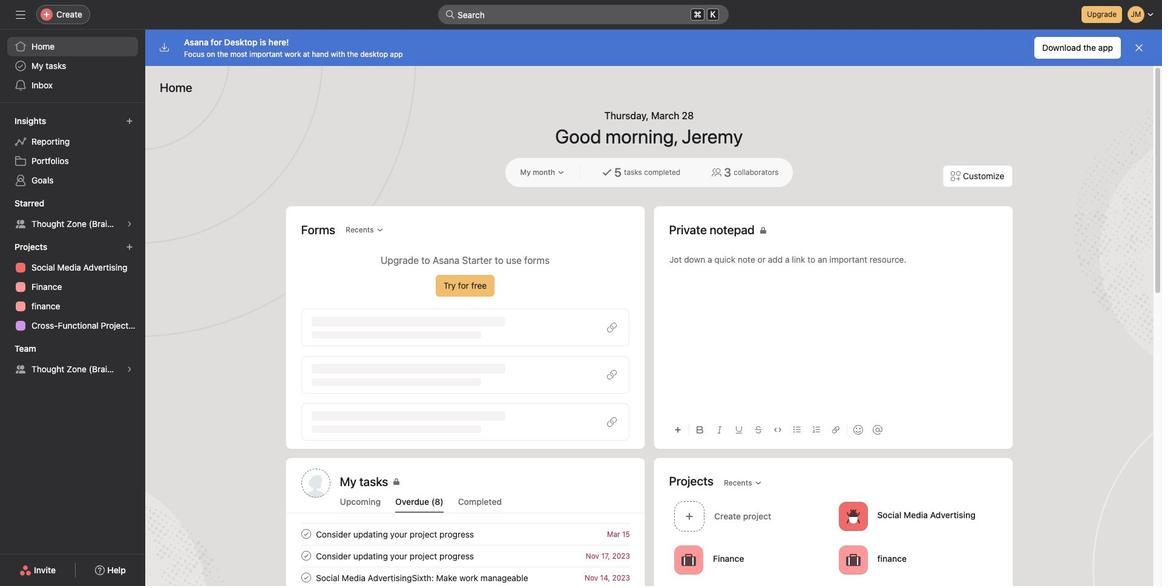 Task type: vqa. For each thing, say whether or not it's contained in the screenshot.
the left briefcase image
yes



Task type: describe. For each thing, give the bounding box(es) containing it.
see details, thought zone (brainstorm space) image for teams element
[[126, 366, 133, 373]]

2 briefcase image from the left
[[846, 553, 860, 567]]

insights element
[[0, 110, 145, 193]]

prominent image
[[446, 10, 455, 19]]

strikethrough image
[[755, 426, 762, 434]]

add profile photo image
[[301, 469, 330, 498]]

3 mark complete image from the top
[[299, 570, 313, 585]]

bulleted list image
[[794, 426, 801, 434]]

italics image
[[716, 426, 723, 434]]

2 mark complete image from the top
[[299, 549, 313, 563]]

bold image
[[697, 426, 704, 434]]

starred element
[[0, 193, 145, 236]]

Search tasks, projects, and more text field
[[438, 5, 729, 24]]

link image
[[832, 426, 840, 434]]

new project or portfolio image
[[126, 243, 133, 251]]

2 mark complete checkbox from the top
[[299, 570, 313, 585]]



Task type: locate. For each thing, give the bounding box(es) containing it.
1 mark complete checkbox from the top
[[299, 549, 313, 563]]

see details, thought zone (brainstorm space) image inside starred element
[[126, 220, 133, 228]]

bug image
[[846, 509, 860, 523]]

1 horizontal spatial briefcase image
[[846, 553, 860, 567]]

toolbar
[[669, 416, 998, 443]]

briefcase image
[[682, 553, 696, 567], [846, 553, 860, 567]]

0 vertical spatial mark complete checkbox
[[299, 549, 313, 563]]

projects element
[[0, 236, 145, 338]]

None field
[[438, 5, 729, 24]]

code image
[[774, 426, 781, 434]]

0 horizontal spatial briefcase image
[[682, 553, 696, 567]]

underline image
[[735, 426, 743, 434]]

1 briefcase image from the left
[[682, 553, 696, 567]]

0 vertical spatial see details, thought zone (brainstorm space) image
[[126, 220, 133, 228]]

teams element
[[0, 338, 145, 381]]

at mention image
[[873, 425, 883, 435]]

1 vertical spatial see details, thought zone (brainstorm space) image
[[126, 366, 133, 373]]

mark complete image
[[299, 527, 313, 541], [299, 549, 313, 563], [299, 570, 313, 585]]

1 see details, thought zone (brainstorm space) image from the top
[[126, 220, 133, 228]]

dismiss image
[[1135, 43, 1144, 53]]

see details, thought zone (brainstorm space) image for starred element
[[126, 220, 133, 228]]

1 vertical spatial mark complete image
[[299, 549, 313, 563]]

Mark complete checkbox
[[299, 549, 313, 563], [299, 570, 313, 585]]

hide sidebar image
[[16, 10, 25, 19]]

see details, thought zone (brainstorm space) image inside teams element
[[126, 366, 133, 373]]

0 vertical spatial mark complete image
[[299, 527, 313, 541]]

list item
[[669, 498, 834, 535], [287, 523, 645, 545], [287, 545, 645, 567], [287, 567, 645, 586]]

insert an object image
[[674, 426, 682, 434]]

2 see details, thought zone (brainstorm space) image from the top
[[126, 366, 133, 373]]

numbered list image
[[813, 426, 820, 434]]

2 vertical spatial mark complete image
[[299, 570, 313, 585]]

1 vertical spatial mark complete checkbox
[[299, 570, 313, 585]]

global element
[[0, 30, 145, 102]]

Mark complete checkbox
[[299, 527, 313, 541]]

see details, thought zone (brainstorm space) image
[[126, 220, 133, 228], [126, 366, 133, 373]]

new insights image
[[126, 117, 133, 125]]

1 mark complete image from the top
[[299, 527, 313, 541]]



